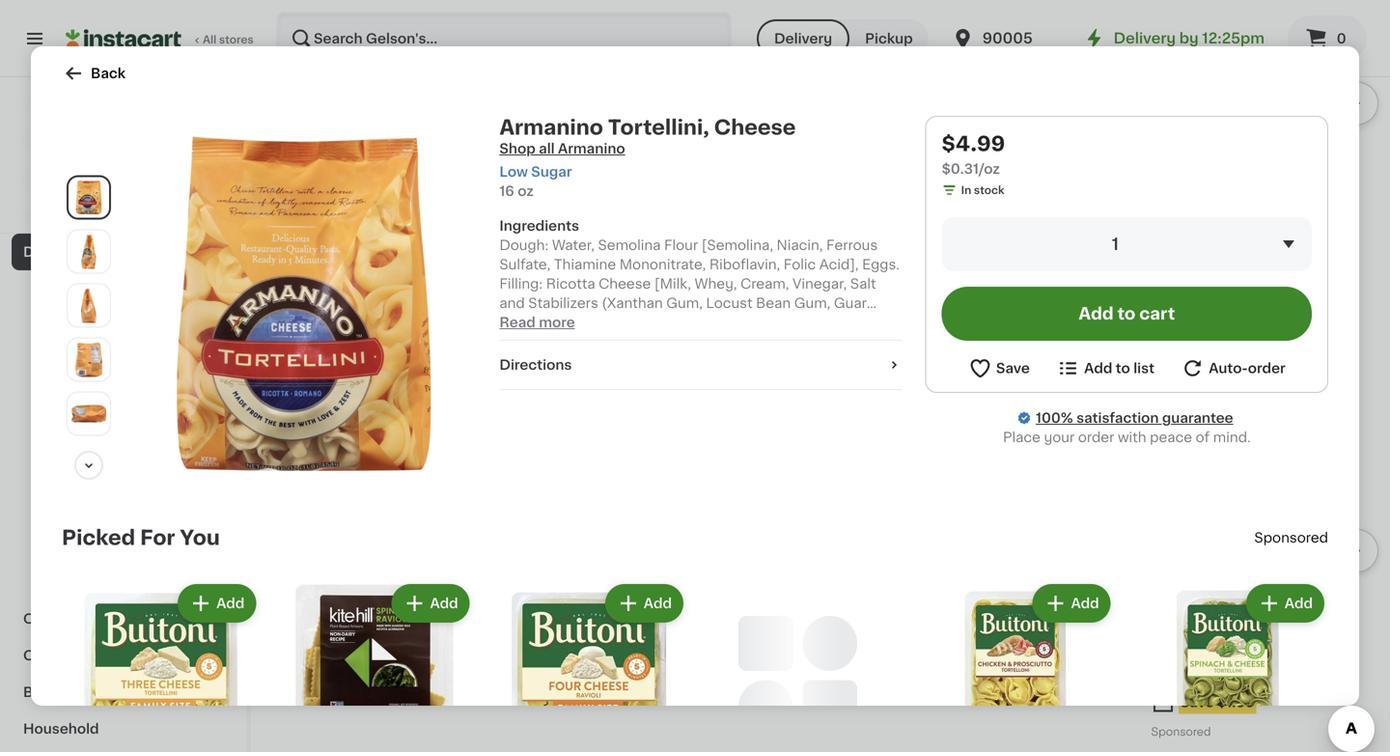 Task type: describe. For each thing, give the bounding box(es) containing it.
view more link
[[1266, 326, 1352, 345]]

pickup button
[[850, 19, 929, 58]]

liquor link
[[12, 197, 235, 234]]

add to cart
[[1079, 306, 1176, 322]]

3 add button from the left
[[607, 586, 682, 621]]

add to cart button
[[942, 287, 1312, 341]]

read
[[500, 316, 536, 329]]

lb for barilla spaghetti pasta
[[297, 651, 307, 661]]

0 horizontal spatial pasta link
[[12, 307, 235, 344]]

rices
[[35, 282, 73, 296]]

rice inside ben's original jasmine rice easy dinner side
[[1094, 176, 1124, 189]]

$ 2 29 for barilla penne pasta
[[509, 589, 545, 609]]

4 99
[[1163, 589, 1194, 609]]

grains
[[90, 282, 134, 296]]

0
[[1337, 32, 1347, 45]]

$ for barilla penne pasta
[[509, 589, 516, 600]]

armanino tortellini, cheese 16 oz
[[936, 614, 1122, 644]]

$ 5 99
[[509, 150, 546, 171]]

more dry goods link
[[12, 564, 235, 601]]

99 inside $ 11 99
[[320, 151, 335, 162]]

sponsored badge image for armanino tortellini, cheese
[[936, 647, 995, 659]]

farms inside veggiecraft farms rotini, gluten free
[[1234, 614, 1276, 628]]

cart
[[1140, 306, 1176, 322]]

99 inside 4 99
[[1179, 589, 1194, 600]]

8 oz
[[1152, 670, 1174, 681]]

$ for barilla spaghetti pasta
[[294, 589, 301, 600]]

list
[[1134, 362, 1155, 375]]

1 many in stock button from the left
[[721, 0, 921, 250]]

your
[[1044, 431, 1075, 444]]

2 inside lundberg family farms organic white jasmine rice 2 lb
[[290, 214, 296, 225]]

original
[[977, 176, 1030, 189]]

& left soups
[[131, 649, 142, 662]]

barilla for barilla penne pasta
[[505, 614, 547, 628]]

ben's original jasmine rice easy dinner side
[[936, 176, 1124, 209]]

4
[[1163, 589, 1177, 609]]

canned for canned goods & soups
[[23, 649, 78, 662]]

rices & grains link
[[12, 270, 235, 307]]

rices & grains
[[35, 282, 134, 296]]

boxed meals & sides
[[35, 355, 177, 369]]

1 vertical spatial satisfaction
[[1077, 411, 1159, 425]]

& right the beer on the top of the page
[[59, 172, 71, 185]]

sugar
[[531, 165, 572, 179]]

oz inside armanino tortellini, cheese shop all armanino low sugar 16 oz
[[518, 184, 534, 198]]

5 add button from the left
[[1248, 586, 1323, 621]]

8.5 oz
[[936, 232, 969, 243]]

enlarge frozen appetizers & sides armanino tortellini, cheese angle_right (opens in a new tab) image
[[71, 288, 106, 323]]

2 for barilla spaghetti pasta
[[301, 589, 314, 609]]

more inside 'link'
[[35, 576, 70, 589]]

cheese for armanino tortellini, cheese 16 oz
[[1070, 614, 1122, 628]]

99 inside $ 5 99
[[532, 151, 546, 162]]

& right rices
[[76, 282, 87, 296]]

organic
[[290, 195, 344, 209]]

everyday
[[58, 167, 109, 177]]

$3.29 element
[[1152, 148, 1352, 173]]

gluten
[[1152, 633, 1197, 647]]

beer
[[23, 172, 56, 185]]

self
[[721, 614, 747, 628]]

3
[[947, 150, 961, 171]]

(4)
[[577, 635, 592, 646]]

sides
[[140, 355, 177, 369]]

auto-order button
[[1181, 356, 1286, 380]]

capellini
[[843, 614, 902, 628]]

seeds
[[35, 539, 77, 552]]

$ for lundberg family farms organic white jasmine rice
[[294, 151, 301, 162]]

add to list
[[1085, 362, 1155, 375]]

1 horizontal spatial 100% satisfaction guarantee
[[1036, 411, 1234, 425]]

everyday store prices link
[[58, 164, 189, 180]]

1 lb for barilla spaghetti pasta
[[290, 651, 307, 661]]

4 add button from the left
[[1035, 586, 1109, 621]]

farms inside lundberg family farms organic white jasmine rice 2 lb
[[406, 176, 448, 189]]

save
[[174, 205, 199, 216]]

100% satisfaction guarantee inside button
[[49, 186, 205, 197]]

peace
[[1150, 431, 1193, 444]]

jasmine inside lundberg family farms organic white jasmine rice 2 lb
[[390, 195, 448, 209]]

& left sides
[[125, 355, 136, 369]]

shop
[[500, 142, 536, 155]]

service type group
[[757, 19, 929, 58]]

enlarge frozen appetizers & sides armanino tortellini, cheese angle_left (opens in a new tab) image
[[71, 234, 106, 269]]

cheese for armanino tortellini, cheese shop all armanino low sugar 16 oz
[[714, 117, 796, 138]]

99 up armanino tortellini, cheese 16 oz on the bottom right of page
[[964, 589, 978, 600]]

save for save $1.50
[[1181, 696, 1215, 709]]

canned goods & soups link
[[12, 637, 235, 674]]

16 inside armanino tortellini, cheese 16 oz
[[936, 633, 948, 644]]

armanino for armanino tortellini, cheese 16 oz
[[936, 614, 1001, 628]]

pasta & pizza sauces link
[[12, 454, 235, 491]]

all
[[203, 34, 217, 45]]

pasta inside self serve lemon capellini pasta $0.69/oz
[[721, 633, 759, 647]]

tomato
[[92, 429, 143, 442]]

add to list button
[[1057, 356, 1155, 380]]

1 vertical spatial 100%
[[1036, 411, 1074, 425]]

prepared foods link
[[12, 50, 235, 87]]

best
[[296, 130, 317, 139]]

(4.35k)
[[1223, 655, 1263, 665]]

for
[[140, 528, 175, 548]]

back
[[91, 67, 126, 80]]

satisfaction inside button
[[81, 186, 146, 197]]

you
[[180, 528, 220, 548]]

tortellini, for armanino tortellini, cheese shop all armanino low sugar 16 oz
[[608, 117, 710, 138]]

minute rice white rice, light & fluffy 28 oz
[[505, 176, 704, 225]]

all
[[539, 142, 555, 155]]

veggiecraft farms rotini, gluten free
[[1152, 614, 1323, 647]]

100% satisfaction guarantee link
[[1036, 408, 1234, 428]]

8.5
[[936, 232, 954, 243]]

enlarge frozen appetizers & sides armanino tortellini, cheese hero (opens in a new tab) image
[[71, 180, 106, 215]]

0 vertical spatial to
[[160, 205, 172, 216]]

condiments
[[23, 612, 109, 626]]

add gelson's rewards to save link
[[35, 203, 211, 218]]

low
[[500, 165, 528, 179]]

$4.99 $0.31/oz
[[942, 134, 1006, 176]]

ingredients
[[500, 219, 579, 233]]

all stores
[[203, 34, 254, 45]]

product group containing self serve lemon capellini pasta
[[721, 378, 921, 665]]

1 field
[[942, 217, 1312, 271]]

$10.99 per pound element
[[721, 586, 921, 611]]

armanino for armanino tortellini, cheese shop all armanino low sugar 16 oz
[[500, 117, 603, 138]]

with
[[1118, 431, 1147, 444]]

many inside product group
[[1171, 214, 1202, 225]]

1 vertical spatial order
[[1079, 431, 1115, 444]]

rice inside minute rice white rice, light & fluffy 28 oz
[[556, 176, 586, 189]]

dry goods & pasta link
[[12, 234, 235, 270]]

delivery by 12:25pm link
[[1083, 27, 1265, 50]]

product group containing 4
[[1152, 378, 1352, 743]]

light
[[670, 176, 704, 189]]

lundberg family farms organic white jasmine rice 2 lb
[[290, 176, 481, 225]]

canned tomato
[[35, 429, 143, 442]]

16 inside armanino tortellini, cheese shop all armanino low sugar 16 oz
[[500, 184, 515, 198]]

soups
[[145, 649, 189, 662]]

add inside button
[[1085, 362, 1113, 375]]

12:25pm
[[1203, 31, 1265, 45]]

1 horizontal spatial pasta link
[[290, 324, 350, 347]]

nsored
[[1282, 531, 1329, 545]]

beverages
[[60, 135, 134, 149]]

rotini,
[[1279, 614, 1323, 628]]

seller
[[319, 130, 344, 139]]

white inside lundberg family farms organic white jasmine rice 2 lb
[[347, 195, 387, 209]]

& up grains
[[102, 245, 113, 259]]

$1.50
[[1218, 696, 1255, 709]]

1 for barilla spaghetti pasta
[[290, 651, 294, 661]]

auto-order
[[1209, 362, 1286, 375]]

goods for pasta
[[52, 245, 98, 259]]

read more
[[500, 316, 575, 329]]

29 for spaghetti
[[316, 589, 330, 600]]

$ for minute rice white rice, light & fluffy
[[509, 151, 516, 162]]

pickup
[[865, 32, 913, 45]]



Task type: locate. For each thing, give the bounding box(es) containing it.
rice
[[556, 176, 586, 189], [1094, 176, 1124, 189], [451, 195, 481, 209]]

& up '28'
[[505, 195, 516, 209]]

armanino up all
[[500, 117, 603, 138]]

0 vertical spatial armanino
[[500, 117, 603, 138]]

None search field
[[276, 12, 732, 66]]

1 horizontal spatial cheese
[[1070, 614, 1122, 628]]

1 horizontal spatial 2
[[301, 589, 314, 609]]

in inside product group
[[1204, 214, 1214, 225]]

white down armanino
[[590, 176, 629, 189]]

in stock
[[962, 185, 1005, 196]]

sponsored badge image
[[936, 270, 995, 281], [936, 647, 995, 659], [1152, 727, 1210, 738]]

more right "view"
[[1302, 329, 1338, 343]]

0 vertical spatial 100% satisfaction guarantee
[[49, 186, 205, 197]]

0 horizontal spatial rice
[[451, 195, 481, 209]]

$0.69/oz
[[721, 652, 769, 663]]

1
[[1112, 236, 1119, 253], [290, 651, 294, 661], [505, 651, 510, 661]]

save $1.50
[[1181, 696, 1255, 709]]

0 vertical spatial dry
[[23, 245, 49, 259]]

1 item carousel region from the top
[[290, 0, 1379, 293]]

delivery for delivery by 12:25pm
[[1114, 31, 1176, 45]]

0 horizontal spatial cheese
[[714, 117, 796, 138]]

spo
[[1255, 531, 1282, 545]]

1 lb down the barilla spaghetti pasta
[[290, 651, 307, 661]]

item carousel region containing 2
[[290, 371, 1379, 751]]

farms up (4.35k)
[[1234, 614, 1276, 628]]

farms right family
[[406, 176, 448, 189]]

product group containing armanino tortellini, cheese
[[936, 378, 1136, 663]]

pizza
[[90, 465, 125, 479]]

store
[[112, 167, 140, 177]]

rice,
[[633, 176, 666, 189]]

farms
[[406, 176, 448, 189], [1234, 614, 1276, 628]]

delivery left by
[[1114, 31, 1176, 45]]

1 horizontal spatial dry
[[73, 576, 98, 589]]

2 up barilla penne pasta
[[516, 589, 529, 609]]

1 horizontal spatial 100%
[[1036, 411, 1074, 425]]

$ 11 99
[[294, 150, 335, 171]]

place
[[1003, 431, 1041, 444]]

1 horizontal spatial armanino
[[936, 614, 1001, 628]]

product group containing 3
[[936, 0, 1136, 286]]

100% satisfaction guarantee up with
[[1036, 411, 1234, 425]]

1 vertical spatial more
[[35, 576, 70, 589]]

place your order with peace of mind.
[[1003, 431, 1251, 444]]

$ left 49
[[940, 151, 947, 162]]

save up place
[[997, 362, 1030, 375]]

save left $1.50
[[1181, 696, 1215, 709]]

directions
[[500, 358, 572, 372]]

99 right 11
[[320, 151, 335, 162]]

barilla left penne
[[505, 614, 547, 628]]

1 vertical spatial 100% satisfaction guarantee
[[1036, 411, 1234, 425]]

by
[[1180, 31, 1199, 45]]

$ inside $ 3 49
[[940, 151, 947, 162]]

0 horizontal spatial delivery
[[775, 32, 833, 45]]

& down more dry goods 'link'
[[112, 612, 124, 626]]

1 horizontal spatial delivery
[[1114, 31, 1176, 45]]

rice up 1 field
[[1094, 176, 1124, 189]]

cheese inside armanino tortellini, cheese 16 oz
[[1070, 614, 1122, 628]]

1 lb down barilla penne pasta
[[505, 651, 523, 661]]

0 horizontal spatial save
[[997, 362, 1030, 375]]

wine link
[[12, 87, 235, 124]]

1 down the barilla spaghetti pasta
[[290, 651, 294, 661]]

0 horizontal spatial 1
[[290, 651, 294, 661]]

read more button
[[500, 313, 575, 332]]

many
[[1171, 214, 1202, 225], [740, 233, 771, 244], [525, 233, 555, 244], [525, 670, 555, 681]]

0 horizontal spatial 2
[[290, 214, 296, 225]]

1 horizontal spatial barilla
[[505, 614, 547, 628]]

100% inside button
[[49, 186, 79, 197]]

canned for canned tomato
[[35, 429, 88, 442]]

to inside button
[[1116, 362, 1131, 375]]

more down seeds
[[35, 576, 70, 589]]

2 up the barilla spaghetti pasta
[[301, 589, 314, 609]]

more dry goods
[[35, 576, 147, 589]]

guarantee inside button
[[149, 186, 205, 197]]

stock
[[974, 185, 1005, 196], [1217, 214, 1247, 225], [786, 233, 816, 244], [570, 233, 601, 244], [570, 670, 601, 681]]

product group containing many in stock
[[1152, 0, 1352, 248]]

0 vertical spatial satisfaction
[[81, 186, 146, 197]]

$ 2 29 up barilla penne pasta
[[509, 589, 545, 609]]

0 horizontal spatial farms
[[406, 176, 448, 189]]

back button
[[62, 62, 126, 85]]

order left with
[[1079, 431, 1115, 444]]

0 horizontal spatial jasmine
[[390, 195, 448, 209]]

canned tomato link
[[12, 417, 235, 454]]

goods for soups
[[81, 649, 128, 662]]

1 vertical spatial goods
[[101, 576, 147, 589]]

0 horizontal spatial armanino
[[500, 117, 603, 138]]

barilla left spaghetti
[[290, 614, 331, 628]]

★★★★★
[[936, 214, 1004, 227], [936, 214, 1004, 227], [290, 633, 357, 646], [290, 633, 357, 646], [505, 633, 573, 646], [505, 633, 573, 646], [1152, 652, 1219, 665], [1152, 652, 1219, 665]]

2 29 from the left
[[531, 589, 545, 600]]

5
[[516, 150, 530, 171]]

2 vertical spatial goods
[[81, 649, 128, 662]]

ben's
[[936, 176, 973, 189]]

1 vertical spatial sponsored badge image
[[936, 647, 995, 659]]

0 vertical spatial item carousel region
[[290, 0, 1379, 293]]

tortellini, for armanino tortellini, cheese 16 oz
[[1005, 614, 1066, 628]]

0 horizontal spatial $ 2 29
[[294, 589, 330, 609]]

1 horizontal spatial satisfaction
[[1077, 411, 1159, 425]]

2 add button from the left
[[393, 586, 468, 621]]

canned up 'breakfast'
[[23, 649, 78, 662]]

order inside button
[[1248, 362, 1286, 375]]

jasmine
[[1033, 176, 1091, 189], [390, 195, 448, 209]]

0 horizontal spatial dry
[[23, 245, 49, 259]]

1 vertical spatial armanino
[[936, 614, 1001, 628]]

29 up the barilla spaghetti pasta
[[316, 589, 330, 600]]

meals
[[81, 355, 122, 369]]

serve
[[751, 614, 789, 628]]

delivery for delivery
[[775, 32, 833, 45]]

100% up your in the bottom of the page
[[1036, 411, 1074, 425]]

oz inside minute rice white rice, light & fluffy 28 oz
[[522, 214, 534, 225]]

cheese inside armanino tortellini, cheese shop all armanino low sugar 16 oz
[[714, 117, 796, 138]]

49
[[963, 151, 977, 162]]

1 vertical spatial guarantee
[[1163, 411, 1234, 425]]

all stores link
[[66, 12, 255, 66]]

0 horizontal spatial more
[[35, 576, 70, 589]]

order down "view"
[[1248, 362, 1286, 375]]

delivery left pickup
[[775, 32, 833, 45]]

1 vertical spatial canned
[[23, 649, 78, 662]]

dry down liquor
[[23, 245, 49, 259]]

0 horizontal spatial guarantee
[[149, 186, 205, 197]]

satisfaction up the "add gelson's rewards to save"
[[81, 186, 146, 197]]

tortellini,
[[608, 117, 710, 138], [1005, 614, 1066, 628]]

household link
[[12, 711, 235, 747]]

1 horizontal spatial 1 lb
[[505, 651, 523, 661]]

1 horizontal spatial jasmine
[[1033, 176, 1091, 189]]

guarantee
[[149, 186, 205, 197], [1163, 411, 1234, 425]]

more
[[539, 316, 575, 329]]

1 29 from the left
[[316, 589, 330, 600]]

sponsored badge image down 8.5 oz
[[936, 270, 995, 281]]

99 right 5
[[532, 151, 546, 162]]

goods inside 'link'
[[101, 576, 147, 589]]

0 horizontal spatial 100%
[[49, 186, 79, 197]]

armanino
[[558, 142, 625, 155]]

1 $ 2 29 from the left
[[294, 589, 330, 609]]

gelson's
[[60, 205, 107, 216]]

prices
[[143, 167, 177, 177]]

$ 2 29 up the barilla spaghetti pasta
[[294, 589, 330, 609]]

1 lb for barilla penne pasta
[[505, 651, 523, 661]]

liquor
[[23, 209, 68, 222]]

lb
[[299, 214, 309, 225], [297, 651, 307, 661], [512, 651, 523, 661]]

armanino inside armanino tortellini, cheese shop all armanino low sugar 16 oz
[[500, 117, 603, 138]]

0 horizontal spatial 1 lb
[[290, 651, 307, 661]]

satisfaction up place your order with peace of mind.
[[1077, 411, 1159, 425]]

many in stock inside product group
[[1171, 214, 1247, 225]]

save inside product group
[[1181, 696, 1215, 709]]

spaghetti
[[334, 614, 401, 628]]

0 vertical spatial 100%
[[49, 186, 79, 197]]

1 add button from the left
[[180, 586, 254, 621]]

1 for barilla penne pasta
[[505, 651, 510, 661]]

guarantee up save
[[149, 186, 205, 197]]

0 horizontal spatial many in stock button
[[721, 0, 921, 250]]

lemon
[[793, 614, 840, 628]]

$ up low
[[509, 151, 516, 162]]

dinner
[[973, 195, 1018, 209]]

0 vertical spatial jasmine
[[1033, 176, 1091, 189]]

sauces up soups
[[127, 612, 178, 626]]

enlarge frozen appetizers & sides armanino tortellini, cheese angle_top (opens in a new tab) image
[[71, 397, 106, 431]]

1 vertical spatial dry
[[73, 576, 98, 589]]

1 horizontal spatial save
[[1181, 696, 1215, 709]]

& left pizza
[[76, 465, 87, 479]]

oz
[[518, 184, 534, 198], [522, 214, 534, 225], [956, 232, 969, 243], [951, 633, 963, 644], [1162, 670, 1174, 681]]

armanino tortellini, cheese shop all armanino low sugar 16 oz
[[500, 117, 796, 198]]

0 vertical spatial sponsored badge image
[[936, 270, 995, 281]]

picked
[[62, 528, 135, 548]]

lb down organic
[[299, 214, 309, 225]]

lb for barilla penne pasta
[[512, 651, 523, 661]]

armanino right the capellini
[[936, 614, 1001, 628]]

1 vertical spatial cheese
[[1070, 614, 1122, 628]]

white inside minute rice white rice, light & fluffy 28 oz
[[590, 176, 629, 189]]

white down family
[[347, 195, 387, 209]]

0 vertical spatial white
[[590, 176, 629, 189]]

1 horizontal spatial many in stock button
[[1152, 0, 1352, 231]]

2 1 lb from the left
[[505, 651, 523, 661]]

0 horizontal spatial order
[[1079, 431, 1115, 444]]

1 vertical spatial 16
[[936, 633, 948, 644]]

29 for penne
[[531, 589, 545, 600]]

0 vertical spatial farms
[[406, 176, 448, 189]]

frozen appetizers & sides armanino tortellini, cheese hero image
[[131, 131, 476, 476]]

(167)
[[361, 635, 387, 646]]

prepared
[[23, 62, 87, 75]]

hard beverages
[[23, 135, 134, 149]]

1 vertical spatial to
[[1118, 306, 1136, 322]]

0 vertical spatial guarantee
[[149, 186, 205, 197]]

beer & cider link
[[12, 160, 235, 197]]

29
[[316, 589, 330, 600], [531, 589, 545, 600]]

28
[[505, 214, 519, 225]]

guarantee up of
[[1163, 411, 1234, 425]]

satisfaction
[[81, 186, 146, 197], [1077, 411, 1159, 425]]

0 vertical spatial order
[[1248, 362, 1286, 375]]

item carousel region containing 11
[[290, 0, 1379, 293]]

to for add to list
[[1116, 362, 1131, 375]]

sponsored badge image down save $1.50
[[1152, 727, 1210, 738]]

1 up 'add to cart'
[[1112, 236, 1119, 253]]

rice inside lundberg family farms organic white jasmine rice 2 lb
[[451, 195, 481, 209]]

oz inside armanino tortellini, cheese 16 oz
[[951, 633, 963, 644]]

1 vertical spatial save
[[1181, 696, 1215, 709]]

1 vertical spatial sauces
[[127, 612, 178, 626]]

$ for ben's original jasmine rice easy dinner side
[[940, 151, 947, 162]]

1 inside 1 field
[[1112, 236, 1119, 253]]

sauces right pizza
[[128, 465, 178, 479]]

1 horizontal spatial more
[[1302, 329, 1338, 343]]

1 horizontal spatial order
[[1248, 362, 1286, 375]]

lb down barilla penne pasta
[[512, 651, 523, 661]]

seeds link
[[12, 527, 235, 564]]

1 vertical spatial jasmine
[[390, 195, 448, 209]]

many in stock
[[1171, 214, 1247, 225], [740, 233, 816, 244], [525, 233, 601, 244], [525, 670, 601, 681]]

sponsored badge image down armanino tortellini, cheese 16 oz on the bottom right of page
[[936, 647, 995, 659]]

noodles link
[[12, 380, 235, 417]]

lb inside lundberg family farms organic white jasmine rice 2 lb
[[299, 214, 309, 225]]

boxed meals & sides link
[[12, 344, 235, 380]]

canned down noodles
[[35, 429, 88, 442]]

99
[[320, 151, 335, 162], [532, 151, 546, 162], [964, 589, 978, 600], [1179, 589, 1194, 600]]

in
[[1204, 214, 1214, 225], [773, 233, 783, 244], [558, 233, 568, 244], [558, 670, 568, 681]]

29 up barilla penne pasta
[[531, 589, 545, 600]]

2 many in stock button from the left
[[1152, 0, 1352, 231]]

100% satisfaction guarantee down the store
[[49, 186, 205, 197]]

$ 2 29 for barilla spaghetti pasta
[[294, 589, 330, 609]]

to for add to cart
[[1118, 306, 1136, 322]]

$ down "best"
[[294, 151, 301, 162]]

to left cart
[[1118, 306, 1136, 322]]

to inside button
[[1118, 306, 1136, 322]]

& inside minute rice white rice, light & fluffy 28 oz
[[505, 195, 516, 209]]

1 horizontal spatial 29
[[531, 589, 545, 600]]

1 1 lb from the left
[[290, 651, 307, 661]]

product group
[[936, 0, 1136, 286], [1152, 0, 1352, 248], [290, 378, 490, 664], [505, 378, 705, 687], [721, 378, 921, 665], [936, 378, 1136, 663], [1152, 378, 1352, 743], [62, 581, 260, 752], [276, 581, 474, 752], [489, 581, 688, 752], [703, 581, 901, 752], [917, 581, 1115, 752], [1131, 581, 1329, 752]]

household
[[23, 722, 99, 736]]

1 horizontal spatial 16
[[936, 633, 948, 644]]

rice up the fluffy
[[556, 176, 586, 189]]

1 vertical spatial farms
[[1234, 614, 1276, 628]]

veggiecraft
[[1152, 614, 1231, 628]]

gelson's logo image
[[105, 100, 141, 137]]

2 horizontal spatial 1
[[1112, 236, 1119, 253]]

0 vertical spatial goods
[[52, 245, 98, 259]]

1 horizontal spatial 1
[[505, 651, 510, 661]]

1 vertical spatial item carousel region
[[290, 371, 1379, 751]]

delivery by 12:25pm
[[1114, 31, 1265, 45]]

lb down the barilla spaghetti pasta
[[297, 651, 307, 661]]

easy
[[936, 195, 969, 209]]

2 barilla from the left
[[505, 614, 547, 628]]

0 horizontal spatial barilla
[[290, 614, 331, 628]]

1 horizontal spatial white
[[590, 176, 629, 189]]

delivery inside button
[[775, 32, 833, 45]]

1 vertical spatial tortellini,
[[1005, 614, 1066, 628]]

goods up rices & grains
[[52, 245, 98, 259]]

everyday store prices
[[58, 167, 177, 177]]

sponsored badge image for ben's original jasmine rice easy dinner side
[[936, 270, 995, 281]]

0 horizontal spatial white
[[347, 195, 387, 209]]

1 down barilla penne pasta
[[505, 651, 510, 661]]

jasmine down family
[[390, 195, 448, 209]]

family
[[359, 176, 403, 189]]

dry inside 'link'
[[73, 576, 98, 589]]

0 horizontal spatial 29
[[316, 589, 330, 600]]

1 horizontal spatial $ 2 29
[[509, 589, 545, 609]]

0 vertical spatial tortellini,
[[608, 117, 710, 138]]

enlarge frozen appetizers & sides armanino tortellini, cheese angle_back (opens in a new tab) image
[[71, 342, 106, 377]]

$
[[294, 151, 301, 162], [509, 151, 516, 162], [940, 151, 947, 162], [294, 589, 301, 600], [509, 589, 516, 600]]

armanino
[[500, 117, 603, 138], [936, 614, 1001, 628]]

2 item carousel region from the top
[[290, 371, 1379, 751]]

99 right the 4
[[1179, 589, 1194, 600]]

$ up barilla penne pasta
[[509, 589, 516, 600]]

tortellini, inside armanino tortellini, cheese shop all armanino low sugar 16 oz
[[608, 117, 710, 138]]

100% down beer & cider
[[49, 186, 79, 197]]

11
[[301, 150, 319, 171]]

instacart logo image
[[66, 27, 182, 50]]

1 horizontal spatial farms
[[1234, 614, 1276, 628]]

2 for barilla penne pasta
[[516, 589, 529, 609]]

1 horizontal spatial tortellini,
[[1005, 614, 1066, 628]]

0 vertical spatial 16
[[500, 184, 515, 198]]

100% satisfaction guarantee
[[49, 186, 205, 197], [1036, 411, 1234, 425]]

2 vertical spatial to
[[1116, 362, 1131, 375]]

to left save
[[160, 205, 172, 216]]

item carousel region
[[290, 0, 1379, 293], [290, 371, 1379, 751]]

2 vertical spatial sponsored badge image
[[1152, 727, 1210, 738]]

$ up the barilla spaghetti pasta
[[294, 589, 301, 600]]

1 horizontal spatial guarantee
[[1163, 411, 1234, 425]]

0 vertical spatial more
[[1302, 329, 1338, 343]]

stores
[[219, 34, 254, 45]]

prepared foods
[[23, 62, 134, 75]]

jasmine up 'side'
[[1033, 176, 1091, 189]]

100%
[[49, 186, 79, 197], [1036, 411, 1074, 425]]

0 vertical spatial canned
[[35, 429, 88, 442]]

0 horizontal spatial 16
[[500, 184, 515, 198]]

0 horizontal spatial satisfaction
[[81, 186, 146, 197]]

1 barilla from the left
[[290, 614, 331, 628]]

$ inside $ 11 99
[[294, 151, 301, 162]]

best seller
[[296, 130, 344, 139]]

$ inside $ 5 99
[[509, 151, 516, 162]]

dry up condiments & sauces
[[73, 576, 98, 589]]

goods down condiments & sauces
[[81, 649, 128, 662]]

add button
[[180, 586, 254, 621], [393, 586, 468, 621], [607, 586, 682, 621], [1035, 586, 1109, 621], [1248, 586, 1323, 621]]

to left list
[[1116, 362, 1131, 375]]

save for save
[[997, 362, 1030, 375]]

1 vertical spatial white
[[347, 195, 387, 209]]

order
[[1248, 362, 1286, 375], [1079, 431, 1115, 444]]

2 $ 2 29 from the left
[[509, 589, 545, 609]]

1 horizontal spatial rice
[[556, 176, 586, 189]]

barilla for barilla spaghetti pasta
[[290, 614, 331, 628]]

2 horizontal spatial 2
[[516, 589, 529, 609]]

2 down organic
[[290, 214, 296, 225]]

0 vertical spatial cheese
[[714, 117, 796, 138]]

0 horizontal spatial 100% satisfaction guarantee
[[49, 186, 205, 197]]

tortellini, inside armanino tortellini, cheese 16 oz
[[1005, 614, 1066, 628]]

2 horizontal spatial rice
[[1094, 176, 1124, 189]]

armanino inside armanino tortellini, cheese 16 oz
[[936, 614, 1001, 628]]

0 horizontal spatial tortellini,
[[608, 117, 710, 138]]

100% satisfaction guarantee button
[[30, 180, 216, 199]]

foods
[[91, 62, 134, 75]]

0 vertical spatial sauces
[[128, 465, 178, 479]]

goods
[[52, 245, 98, 259], [101, 576, 147, 589], [81, 649, 128, 662]]

rice left the fluffy
[[451, 195, 481, 209]]

goods up the condiments & sauces link
[[101, 576, 147, 589]]

0 vertical spatial save
[[997, 362, 1030, 375]]

jasmine inside ben's original jasmine rice easy dinner side
[[1033, 176, 1091, 189]]



Task type: vqa. For each thing, say whether or not it's contained in the screenshot.
"chopped" in the 3 tablespoons extra-virgin olive oil 1 medium sweet yellow onion, halved and thinly sliced 1 pound yellow summer squash 1 tablespoon chopped fresh thyme ½ teaspoon salt plus 1 tablespoon, divided ¼ teaspoon ground pepper 2 cups grape tomatoes (about 6 ounces), halved lengthwise 12 ounces fusilli or other corkscrew-shaped pasta
no



